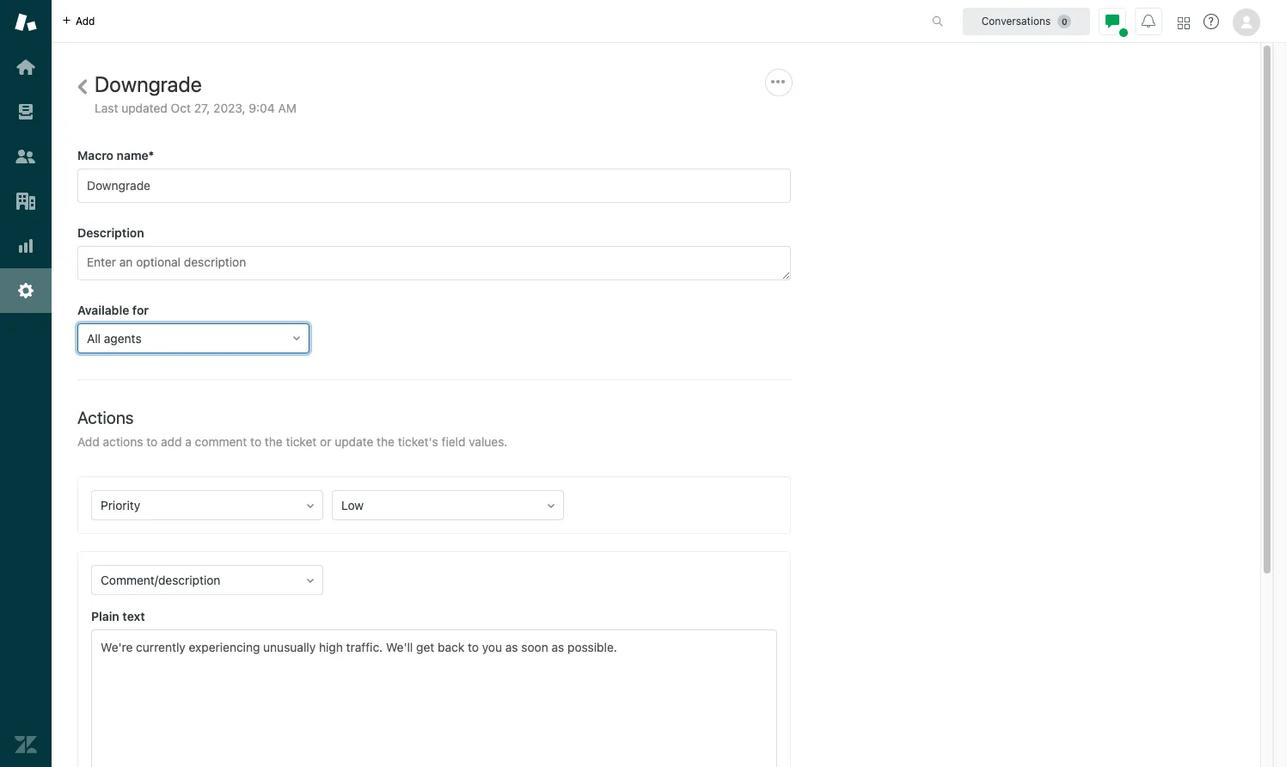 Task type: vqa. For each thing, say whether or not it's contained in the screenshot.
'ticket' inside the Sample ticket: Meet the ticket #1
no



Task type: describe. For each thing, give the bounding box(es) containing it.
zendesk products image
[[1179, 17, 1191, 29]]

button displays agent's chat status as online. image
[[1106, 14, 1120, 28]]

admin image
[[15, 280, 37, 302]]

notifications image
[[1142, 14, 1156, 28]]

get help image
[[1204, 14, 1220, 29]]

get started image
[[15, 56, 37, 78]]

add
[[76, 14, 95, 27]]

views image
[[15, 101, 37, 123]]

customers image
[[15, 145, 37, 168]]

conversations
[[982, 14, 1052, 27]]

zendesk image
[[15, 734, 37, 756]]



Task type: locate. For each thing, give the bounding box(es) containing it.
conversations button
[[963, 7, 1091, 35]]

add button
[[52, 0, 105, 42]]

organizations image
[[15, 190, 37, 212]]

main element
[[0, 0, 52, 767]]

zendesk support image
[[15, 11, 37, 34]]

reporting image
[[15, 235, 37, 257]]



